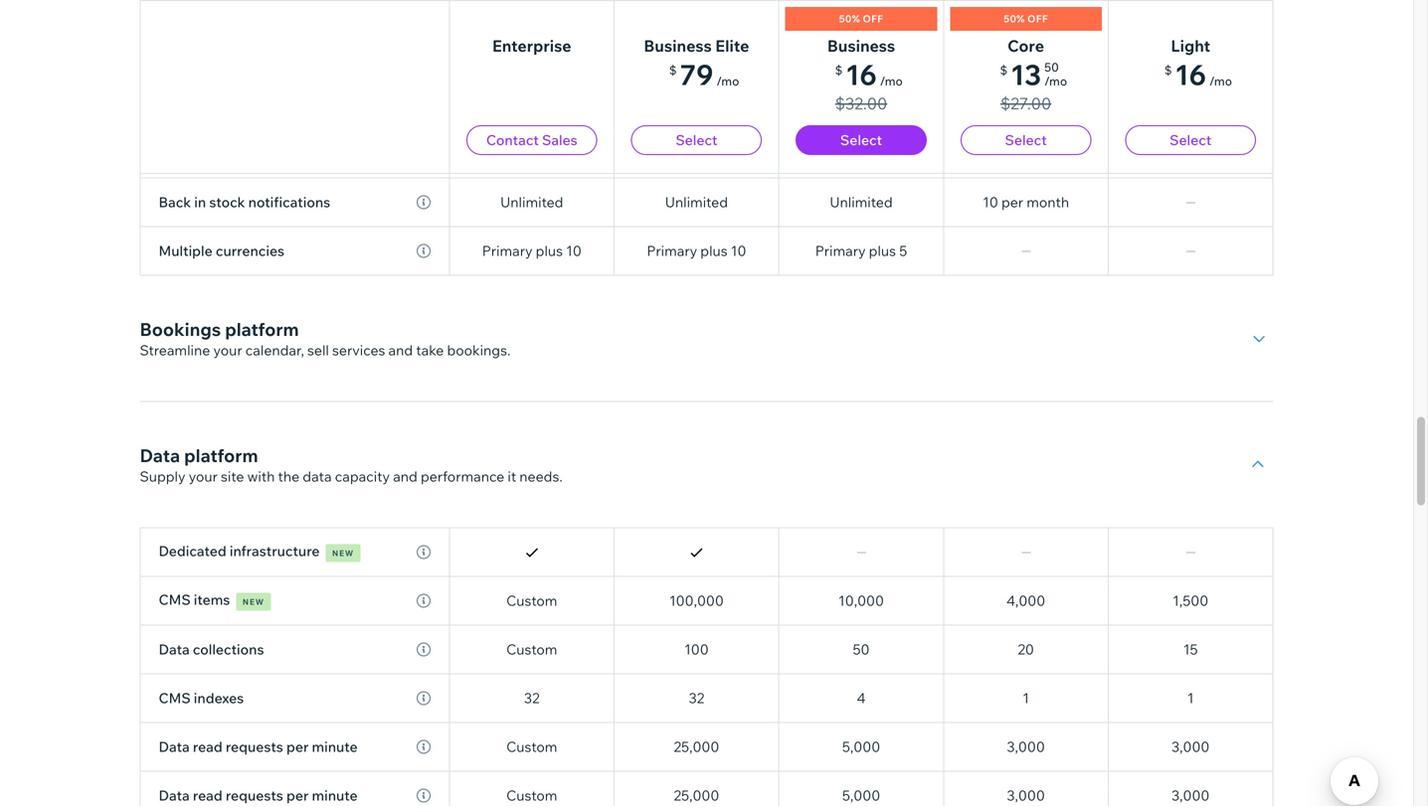 Task type: vqa. For each thing, say whether or not it's contained in the screenshot.
Business $ 16 /mo $32.00 the Business
yes



Task type: locate. For each thing, give the bounding box(es) containing it.
5,000
[[842, 738, 880, 756], [842, 787, 880, 805]]

1 horizontal spatial 50
[[1044, 60, 1059, 75]]

4 select from the left
[[1170, 131, 1212, 149]]

1 read from the top
[[193, 738, 222, 756]]

0 vertical spatial 50
[[1044, 60, 1059, 75]]

0 horizontal spatial 16
[[846, 57, 877, 92]]

your inside bookings platform streamline your calendar, sell services and take bookings.
[[213, 342, 242, 359]]

1 products from the left
[[846, 47, 904, 65]]

$ left 13
[[1000, 63, 1008, 78]]

1 horizontal spatial primary plus 10
[[647, 242, 746, 260]]

16 down the 'light'
[[1175, 57, 1206, 92]]

2 data read requests per minute from the top
[[159, 787, 358, 805]]

1 horizontal spatial new
[[332, 548, 354, 558]]

products for 250 products
[[846, 47, 904, 65]]

collections
[[193, 641, 264, 658]]

1 horizontal spatial 16
[[1175, 57, 1206, 92]]

1 vertical spatial 25,000
[[674, 787, 719, 805]]

1 data read requests per minute from the top
[[159, 738, 358, 756]]

2 /mo from the left
[[880, 74, 903, 89]]

2 horizontal spatial advanced
[[829, 145, 894, 162]]

1 32 from the left
[[524, 690, 540, 707]]

0 vertical spatial requests
[[226, 738, 283, 756]]

1 horizontal spatial off
[[1027, 12, 1048, 25]]

and
[[388, 342, 413, 359], [393, 468, 418, 485]]

platform inside 'data platform supply your site with the data capacity and performance it needs.'
[[184, 445, 258, 467]]

supply
[[140, 468, 186, 485]]

25
[[987, 47, 1003, 65]]

1 primary plus 10 from the left
[[482, 242, 582, 260]]

0 horizontal spatial off
[[863, 12, 883, 25]]

select button down 1,000 reviews
[[796, 125, 927, 155]]

0 horizontal spatial business
[[644, 36, 712, 56]]

1 vertical spatial minute
[[312, 787, 358, 805]]

1 vertical spatial per
[[286, 738, 309, 756]]

1 horizontal spatial 10
[[731, 242, 746, 260]]

1 /mo from the left
[[716, 74, 739, 89]]

/mo inside $ 79 /mo
[[716, 74, 739, 89]]

and inside bookings platform streamline your calendar, sell services and take bookings.
[[388, 342, 413, 359]]

1 vertical spatial your
[[189, 468, 218, 485]]

select button
[[631, 125, 762, 155], [796, 125, 927, 155], [960, 125, 1091, 155], [1125, 125, 1256, 155]]

1 vertical spatial read
[[193, 787, 222, 805]]

bookings
[[140, 318, 221, 341]]

0 horizontal spatial primary
[[482, 242, 533, 260]]

100,000
[[669, 592, 724, 610]]

1 advanced from the left
[[499, 145, 564, 162]]

50% off up 250 products
[[839, 12, 883, 25]]

25,000
[[674, 738, 719, 756], [674, 787, 719, 805]]

cms left indexes
[[159, 690, 191, 707]]

off for 16
[[863, 12, 883, 25]]

1 vertical spatial platform
[[184, 445, 258, 467]]

16 inside business $ 16 /mo $32.00
[[846, 57, 877, 92]]

3 /mo from the left
[[1044, 74, 1067, 89]]

1 horizontal spatial business
[[827, 36, 895, 56]]

core $ 13 50 /mo $27.00
[[1000, 36, 1067, 113]]

notifications
[[248, 193, 330, 211]]

1 off from the left
[[863, 12, 883, 25]]

1 down 20
[[1023, 690, 1029, 707]]

3 select from the left
[[1005, 131, 1047, 149]]

2 advanced from the left
[[664, 145, 729, 162]]

plus
[[536, 242, 563, 260], [700, 242, 728, 260], [869, 242, 896, 260]]

1 requests from the top
[[226, 738, 283, 756]]

1 vertical spatial and
[[393, 468, 418, 485]]

1 cms from the top
[[159, 591, 191, 609]]

0 vertical spatial 25,000
[[674, 738, 719, 756]]

5
[[899, 242, 907, 260]]

unlimited
[[500, 47, 563, 65], [665, 47, 728, 65], [500, 193, 563, 211], [665, 193, 728, 211], [830, 193, 893, 211]]

select down the $ 16 /mo
[[1170, 131, 1212, 149]]

select button down the $ 16 /mo
[[1125, 125, 1256, 155]]

custom
[[506, 592, 557, 610], [506, 641, 557, 658], [506, 738, 557, 756], [506, 787, 557, 805]]

products for 25 products
[[1006, 47, 1065, 65]]

with
[[247, 468, 275, 485]]

$ down the 'light'
[[1164, 63, 1172, 78]]

select down 1,000 reviews
[[840, 131, 882, 149]]

0 horizontal spatial 1
[[1023, 690, 1029, 707]]

new for dedicated infrastructure
[[332, 548, 354, 558]]

platform for data platform
[[184, 445, 258, 467]]

/mo inside business $ 16 /mo $32.00
[[880, 74, 903, 89]]

50%
[[839, 12, 860, 25], [1004, 12, 1025, 25]]

select button down the 79
[[631, 125, 762, 155]]

services
[[332, 342, 385, 359]]

off for 13
[[1027, 12, 1048, 25]]

1 horizontal spatial 1
[[1187, 690, 1194, 707]]

1 horizontal spatial primary
[[647, 242, 697, 260]]

1 horizontal spatial advanced
[[664, 145, 729, 162]]

2 50% from the left
[[1004, 12, 1025, 25]]

50% off up the core
[[1004, 12, 1048, 25]]

$ up 1,000
[[835, 63, 843, 78]]

32
[[524, 690, 540, 707], [689, 690, 704, 707]]

$
[[669, 63, 677, 78], [835, 63, 843, 78], [1000, 63, 1008, 78], [1164, 63, 1172, 78]]

2 products from the left
[[1006, 47, 1065, 65]]

4,000
[[1006, 592, 1045, 610]]

15
[[1183, 641, 1198, 658]]

$ left the 79
[[669, 63, 677, 78]]

1 horizontal spatial 50%
[[1004, 12, 1025, 25]]

0 vertical spatial minute
[[312, 738, 358, 756]]

platform up calendar,
[[225, 318, 299, 341]]

0 vertical spatial 5,000
[[842, 738, 880, 756]]

2 50% off from the left
[[1004, 12, 1048, 25]]

business up $32.00
[[827, 36, 895, 56]]

0 horizontal spatial 32
[[524, 690, 540, 707]]

0 horizontal spatial new
[[242, 597, 265, 607]]

1,500
[[1173, 592, 1209, 610]]

cms for cms indexes
[[159, 690, 191, 707]]

elite
[[715, 36, 749, 56]]

2 primary plus 10 from the left
[[647, 242, 746, 260]]

1 horizontal spatial 50% off
[[1004, 12, 1048, 25]]

off up 250 products
[[863, 12, 883, 25]]

select button down $27.00
[[960, 125, 1091, 155]]

2 5,000 from the top
[[842, 787, 880, 805]]

4 custom from the top
[[506, 787, 557, 805]]

1 select from the left
[[676, 131, 717, 149]]

2 1 from the left
[[1187, 690, 1194, 707]]

2 business from the left
[[827, 36, 895, 56]]

2 horizontal spatial plus
[[869, 242, 896, 260]]

4 /mo from the left
[[1209, 74, 1232, 89]]

enterprise
[[492, 36, 571, 56]]

1 vertical spatial 5,000
[[842, 787, 880, 805]]

0 horizontal spatial 50
[[853, 641, 870, 658]]

your left calendar,
[[213, 342, 242, 359]]

1 horizontal spatial 32
[[689, 690, 704, 707]]

0 vertical spatial per
[[1001, 193, 1023, 211]]

3,000
[[1007, 738, 1045, 756], [1171, 738, 1210, 756], [1007, 787, 1045, 805], [1171, 787, 1210, 805]]

$ 79 /mo
[[669, 57, 739, 92]]

minute
[[312, 738, 358, 756], [312, 787, 358, 805]]

the
[[278, 468, 299, 485]]

data
[[140, 445, 180, 467], [159, 641, 190, 658], [159, 738, 190, 756], [159, 787, 190, 805]]

read
[[193, 738, 222, 756], [193, 787, 222, 805]]

1 select button from the left
[[631, 125, 762, 155]]

business for business $ 16 /mo $32.00
[[827, 36, 895, 56]]

2 select button from the left
[[796, 125, 927, 155]]

platform inside bookings platform streamline your calendar, sell services and take bookings.
[[225, 318, 299, 341]]

business for business elite
[[644, 36, 712, 56]]

50% up the core
[[1004, 12, 1025, 25]]

50% off
[[839, 12, 883, 25], [1004, 12, 1048, 25]]

0 vertical spatial platform
[[225, 318, 299, 341]]

1 vertical spatial cms
[[159, 690, 191, 707]]

10
[[983, 193, 998, 211], [566, 242, 582, 260], [731, 242, 746, 260]]

16 up $32.00
[[846, 57, 877, 92]]

2 horizontal spatial 10
[[983, 193, 998, 211]]

2 off from the left
[[1027, 12, 1048, 25]]

13
[[1010, 57, 1041, 92]]

1 vertical spatial data read requests per minute
[[159, 787, 358, 805]]

select for fourth 'select' button from the left
[[1170, 131, 1212, 149]]

off up the core
[[1027, 12, 1048, 25]]

select down the 79
[[676, 131, 717, 149]]

new
[[332, 548, 354, 558], [242, 597, 265, 607]]

your left site
[[189, 468, 218, 485]]

2 minute from the top
[[312, 787, 358, 805]]

1 down 15
[[1187, 690, 1194, 707]]

/mo
[[716, 74, 739, 89], [880, 74, 903, 89], [1044, 74, 1067, 89], [1209, 74, 1232, 89]]

products right 25
[[1006, 47, 1065, 65]]

select for 3rd 'select' button from the right
[[840, 131, 882, 149]]

2 horizontal spatial primary
[[815, 242, 866, 260]]

50% up 250 products
[[839, 12, 860, 25]]

25 products
[[987, 47, 1065, 65]]

select down $27.00
[[1005, 131, 1047, 149]]

0 horizontal spatial 50% off
[[839, 12, 883, 25]]

0 vertical spatial and
[[388, 342, 413, 359]]

0 vertical spatial data read requests per minute
[[159, 738, 358, 756]]

multiple
[[159, 242, 213, 260]]

0 horizontal spatial advanced
[[499, 145, 564, 162]]

and right capacity
[[393, 468, 418, 485]]

/mo right the 79
[[716, 74, 739, 89]]

/mo down the 'light'
[[1209, 74, 1232, 89]]

dedicated infrastructure
[[159, 542, 320, 560]]

business inside business $ 16 /mo $32.00
[[827, 36, 895, 56]]

0 horizontal spatial plus
[[536, 242, 563, 260]]

your inside 'data platform supply your site with the data capacity and performance it needs.'
[[189, 468, 218, 485]]

new right items
[[242, 597, 265, 607]]

1 50% off from the left
[[839, 12, 883, 25]]

1,000 reviews
[[817, 96, 906, 113]]

250
[[818, 47, 843, 65]]

platform for bookings platform
[[225, 318, 299, 341]]

off
[[863, 12, 883, 25], [1027, 12, 1048, 25]]

4 select button from the left
[[1125, 125, 1256, 155]]

needs.
[[519, 468, 563, 485]]

your
[[213, 342, 242, 359], [189, 468, 218, 485]]

cms left items
[[159, 591, 191, 609]]

2 plus from the left
[[700, 242, 728, 260]]

/mo up reviews
[[880, 74, 903, 89]]

1 vertical spatial new
[[242, 597, 265, 607]]

1 business from the left
[[644, 36, 712, 56]]

products
[[846, 47, 904, 65], [1006, 47, 1065, 65]]

cms
[[159, 591, 191, 609], [159, 690, 191, 707]]

1 $ from the left
[[669, 63, 677, 78]]

2 requests from the top
[[226, 787, 283, 805]]

2 custom from the top
[[506, 641, 557, 658]]

dedicated
[[159, 542, 226, 560]]

2 $ from the left
[[835, 63, 843, 78]]

1 50% from the left
[[839, 12, 860, 25]]

contact
[[486, 131, 539, 149]]

$27.00
[[1000, 93, 1051, 113]]

requests
[[226, 738, 283, 756], [226, 787, 283, 805]]

primary
[[482, 242, 533, 260], [647, 242, 697, 260], [815, 242, 866, 260]]

$ 16 /mo
[[1164, 57, 1232, 92]]

calendar,
[[245, 342, 304, 359]]

50
[[1044, 60, 1059, 75], [853, 641, 870, 658]]

per
[[1001, 193, 1023, 211], [286, 738, 309, 756], [286, 787, 309, 805]]

0 vertical spatial new
[[332, 548, 354, 558]]

4 $ from the left
[[1164, 63, 1172, 78]]

select for 1st 'select' button from left
[[676, 131, 717, 149]]

50 right 13
[[1044, 60, 1059, 75]]

cms for cms items
[[159, 591, 191, 609]]

3 $ from the left
[[1000, 63, 1008, 78]]

$ inside business $ 16 /mo $32.00
[[835, 63, 843, 78]]

2 cms from the top
[[159, 690, 191, 707]]

0 horizontal spatial 10
[[566, 242, 582, 260]]

1 horizontal spatial plus
[[700, 242, 728, 260]]

new right infrastructure
[[332, 548, 354, 558]]

3 primary from the left
[[815, 242, 866, 260]]

primary plus 10
[[482, 242, 582, 260], [647, 242, 746, 260]]

1
[[1023, 690, 1029, 707], [1187, 690, 1194, 707]]

0 vertical spatial your
[[213, 342, 242, 359]]

0 horizontal spatial primary plus 10
[[482, 242, 582, 260]]

50 down 10,000
[[853, 641, 870, 658]]

1 25,000 from the top
[[674, 738, 719, 756]]

0 horizontal spatial 50%
[[839, 12, 860, 25]]

data read requests per minute
[[159, 738, 358, 756], [159, 787, 358, 805]]

0 horizontal spatial products
[[846, 47, 904, 65]]

1 horizontal spatial products
[[1006, 47, 1065, 65]]

0 vertical spatial read
[[193, 738, 222, 756]]

and left take
[[388, 342, 413, 359]]

back
[[159, 193, 191, 211]]

business up the 79
[[644, 36, 712, 56]]

1 vertical spatial requests
[[226, 787, 283, 805]]

2 select from the left
[[840, 131, 882, 149]]

1 16 from the left
[[846, 57, 877, 92]]

/mo right 13
[[1044, 74, 1067, 89]]

products right 250
[[846, 47, 904, 65]]

16
[[846, 57, 877, 92], [1175, 57, 1206, 92]]

select
[[676, 131, 717, 149], [840, 131, 882, 149], [1005, 131, 1047, 149], [1170, 131, 1212, 149]]

platform up site
[[184, 445, 258, 467]]

0 vertical spatial cms
[[159, 591, 191, 609]]

platform
[[225, 318, 299, 341], [184, 445, 258, 467]]

performance
[[421, 468, 504, 485]]



Task type: describe. For each thing, give the bounding box(es) containing it.
cms items
[[159, 591, 230, 609]]

sell
[[307, 342, 329, 359]]

1 1 from the left
[[1023, 690, 1029, 707]]

1,000
[[817, 96, 853, 113]]

3 custom from the top
[[506, 738, 557, 756]]

$ inside core $ 13 50 /mo $27.00
[[1000, 63, 1008, 78]]

2 32 from the left
[[689, 690, 704, 707]]

20
[[1018, 641, 1034, 658]]

data collections
[[159, 641, 264, 658]]

1 plus from the left
[[536, 242, 563, 260]]

/mo inside core $ 13 50 /mo $27.00
[[1044, 74, 1067, 89]]

business elite
[[644, 36, 749, 56]]

cms indexes
[[159, 690, 244, 707]]

data platform supply your site with the data capacity and performance it needs.
[[140, 445, 563, 485]]

sales
[[542, 131, 577, 149]]

it
[[508, 468, 516, 485]]

1 custom from the top
[[506, 592, 557, 610]]

50% off for 16
[[839, 12, 883, 25]]

light
[[1171, 36, 1210, 56]]

data
[[303, 468, 332, 485]]

10 per month
[[983, 193, 1069, 211]]

core
[[1008, 36, 1044, 56]]

3 plus from the left
[[869, 242, 896, 260]]

79
[[680, 57, 713, 92]]

your for data
[[189, 468, 218, 485]]

multiple currencies
[[159, 242, 284, 260]]

bookings.
[[447, 342, 511, 359]]

business $ 16 /mo $32.00
[[827, 36, 903, 113]]

1 minute from the top
[[312, 738, 358, 756]]

3 select button from the left
[[960, 125, 1091, 155]]

capacity
[[335, 468, 390, 485]]

currencies
[[216, 242, 284, 260]]

50% for 13
[[1004, 12, 1025, 25]]

and inside 'data platform supply your site with the data capacity and performance it needs.'
[[393, 468, 418, 485]]

2 25,000 from the top
[[674, 787, 719, 805]]

in
[[194, 193, 206, 211]]

bookings platform streamline your calendar, sell services and take bookings.
[[140, 318, 511, 359]]

4
[[857, 690, 866, 707]]

new for cms items
[[242, 597, 265, 607]]

2 16 from the left
[[1175, 57, 1206, 92]]

/mo inside the $ 16 /mo
[[1209, 74, 1232, 89]]

250 products
[[818, 47, 904, 65]]

$ inside $ 79 /mo
[[669, 63, 677, 78]]

$32.00
[[835, 93, 887, 113]]

basic
[[1009, 145, 1043, 162]]

100
[[684, 641, 709, 658]]

contact sales
[[486, 131, 577, 149]]

50 inside core $ 13 50 /mo $27.00
[[1044, 60, 1059, 75]]

2 read from the top
[[193, 787, 222, 805]]

3 advanced from the left
[[829, 145, 894, 162]]

10,000
[[838, 592, 884, 610]]

reviews
[[857, 96, 906, 113]]

1 primary from the left
[[482, 242, 533, 260]]

streamline
[[140, 342, 210, 359]]

stock
[[209, 193, 245, 211]]

site
[[221, 468, 244, 485]]

take
[[416, 342, 444, 359]]

primary plus 5
[[815, 242, 907, 260]]

indexes
[[194, 690, 244, 707]]

$ inside the $ 16 /mo
[[1164, 63, 1172, 78]]

1 vertical spatial 50
[[853, 641, 870, 658]]

your for bookings
[[213, 342, 242, 359]]

month
[[1027, 193, 1069, 211]]

1 5,000 from the top
[[842, 738, 880, 756]]

infrastructure
[[230, 542, 320, 560]]

back in stock notifications
[[159, 193, 330, 211]]

2 vertical spatial per
[[286, 787, 309, 805]]

2 primary from the left
[[647, 242, 697, 260]]

50% off for 13
[[1004, 12, 1048, 25]]

data inside 'data platform supply your site with the data capacity and performance it needs.'
[[140, 445, 180, 467]]

contact sales button
[[466, 125, 597, 155]]

items
[[194, 591, 230, 609]]

select for 2nd 'select' button from the right
[[1005, 131, 1047, 149]]

50% for 16
[[839, 12, 860, 25]]



